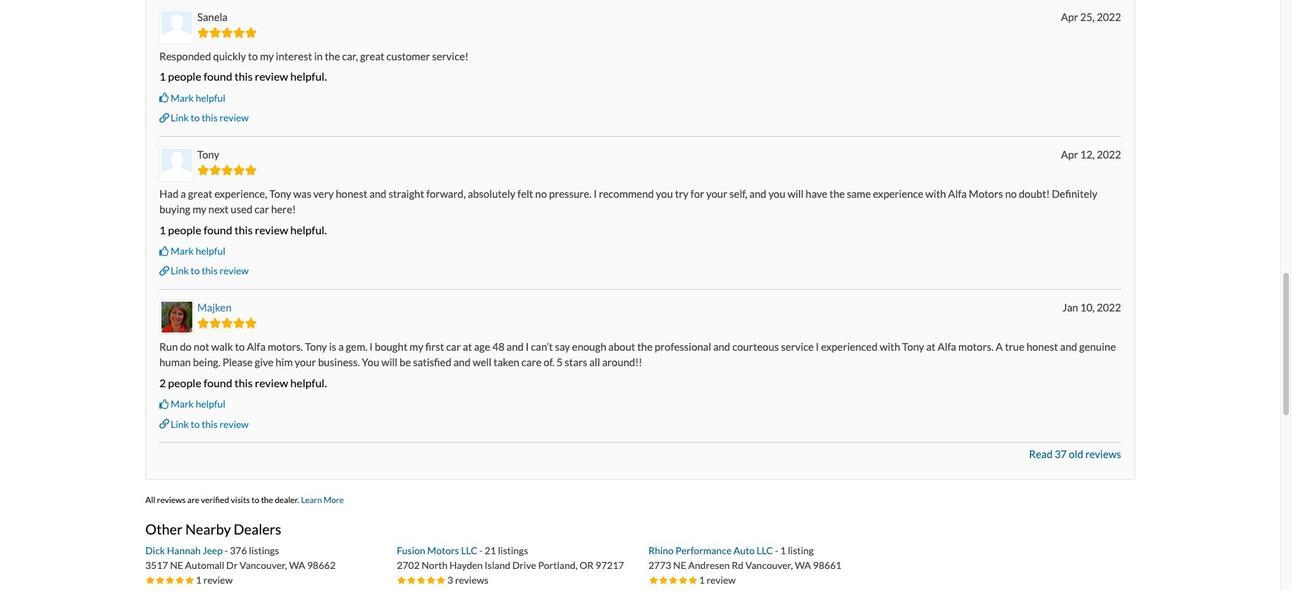 Task type: locate. For each thing, give the bounding box(es) containing it.
nearby
[[185, 521, 231, 538]]

responded quickly to my interest in the car, great customer service!
[[159, 50, 469, 62]]

0 horizontal spatial car
[[255, 203, 269, 216]]

3 mark helpful from the top
[[171, 398, 225, 410]]

0 vertical spatial mark helpful
[[171, 92, 225, 104]]

3 found from the top
[[203, 376, 232, 390]]

found for great
[[203, 223, 232, 236]]

read 37 old reviews
[[1029, 448, 1121, 461]]

1 vertical spatial link to this review
[[171, 265, 249, 277]]

being.
[[193, 356, 221, 369]]

1 vertical spatial mark helpful
[[171, 245, 225, 257]]

apr for apr 25, 2022
[[1061, 10, 1078, 23]]

will left have
[[787, 187, 804, 200]]

0 horizontal spatial will
[[381, 356, 397, 369]]

listings up 2702 north hayden island drive portland, or 97217
[[498, 545, 528, 557]]

2 vertical spatial my
[[410, 340, 423, 353]]

helpful down next at the left of page
[[196, 245, 225, 257]]

1 link from the top
[[171, 112, 189, 124]]

0 vertical spatial helpful.
[[290, 70, 327, 83]]

will
[[787, 187, 804, 200], [381, 356, 397, 369]]

are
[[187, 495, 199, 506]]

at left age
[[463, 340, 472, 353]]

to down being.
[[191, 418, 200, 430]]

1 at from the left
[[463, 340, 472, 353]]

0 horizontal spatial ne
[[170, 560, 183, 572]]

true
[[1005, 340, 1024, 353]]

learn
[[301, 495, 322, 506]]

1 vertical spatial car
[[446, 340, 461, 353]]

3 - from the left
[[775, 545, 778, 557]]

1 vertical spatial great
[[188, 187, 212, 200]]

1 vertical spatial found
[[203, 223, 232, 236]]

3 helpful. from the top
[[290, 376, 327, 390]]

1 vertical spatial motors
[[427, 545, 459, 557]]

found for to
[[203, 70, 232, 83]]

reviews inside read 37 old reviews dropdown button
[[1085, 448, 1121, 461]]

2 helpful. from the top
[[290, 223, 327, 236]]

0 horizontal spatial reviews
[[157, 495, 186, 506]]

alfa inside had a great experience, tony was very honest and straight forward, absolutely felt no pressure. i recommend you try for your self, and you will have the same experience with alfa motors no doubt! definitely buying my next used car here!
[[948, 187, 967, 200]]

1 people found this review helpful.
[[159, 70, 327, 83], [159, 223, 327, 236]]

people for had a great experience, tony was very honest and straight forward, absolutely felt no pressure. i recommend you try for your self, and you will have the same experience with alfa motors no doubt! definitely buying my next used car here!
[[168, 223, 201, 236]]

1 1 people found this review helpful. from the top
[[159, 70, 327, 83]]

2 link image from the top
[[159, 419, 169, 429]]

your
[[706, 187, 727, 200], [295, 356, 316, 369]]

1 horizontal spatial your
[[706, 187, 727, 200]]

people down responded
[[168, 70, 201, 83]]

mark helpful down next at the left of page
[[171, 245, 225, 257]]

0 vertical spatial with
[[926, 187, 946, 200]]

0 horizontal spatial listings
[[249, 545, 279, 557]]

1 vertical spatial honest
[[1026, 340, 1058, 353]]

0 horizontal spatial llc
[[461, 545, 477, 557]]

2 vertical spatial 2022
[[1097, 301, 1121, 314]]

mark helpful down being.
[[171, 398, 225, 410]]

3 helpful from the top
[[196, 398, 225, 410]]

thumbs up image
[[159, 93, 169, 103]]

mark helpful button for do
[[159, 398, 225, 412]]

link to this review
[[171, 112, 249, 124], [171, 265, 249, 277], [171, 418, 249, 430]]

1 people found this review helpful. down the quickly at left
[[159, 70, 327, 83]]

3 2022 from the top
[[1097, 301, 1121, 314]]

link to this review up majken
[[171, 265, 249, 277]]

run
[[159, 340, 178, 353]]

and right self,
[[749, 187, 766, 200]]

1 apr from the top
[[1061, 10, 1078, 23]]

1 - from the left
[[225, 545, 228, 557]]

tony up the here! in the left of the page
[[269, 187, 291, 200]]

you right self,
[[768, 187, 785, 200]]

1 horizontal spatial no
[[1005, 187, 1017, 200]]

2773
[[648, 560, 671, 572]]

apr 12, 2022
[[1061, 148, 1121, 160]]

a
[[996, 340, 1003, 353]]

apr left 12,
[[1061, 148, 1078, 160]]

0 horizontal spatial 1 review
[[196, 574, 233, 586]]

tony right experienced
[[902, 340, 924, 353]]

2 1 people found this review helpful. from the top
[[159, 223, 327, 236]]

3 mark from the top
[[171, 398, 194, 410]]

1 horizontal spatial motors
[[969, 187, 1003, 200]]

2 mark from the top
[[171, 245, 194, 257]]

this
[[234, 70, 253, 83], [202, 112, 218, 124], [234, 223, 253, 236], [202, 265, 218, 277], [234, 376, 253, 390], [202, 418, 218, 430]]

all
[[145, 495, 155, 506]]

wa down listing
[[795, 560, 811, 572]]

12,
[[1080, 148, 1095, 160]]

first
[[425, 340, 444, 353]]

0 vertical spatial honest
[[336, 187, 367, 200]]

alfa up give on the bottom of the page
[[247, 340, 266, 353]]

reviews right old on the right bottom
[[1085, 448, 1121, 461]]

thumbs up image up link image
[[159, 246, 169, 256]]

1 horizontal spatial -
[[479, 545, 483, 557]]

in
[[314, 50, 323, 62]]

apr 25, 2022
[[1061, 10, 1121, 23]]

1 vancouver, from the left
[[240, 560, 287, 572]]

1 horizontal spatial at
[[926, 340, 936, 353]]

pressure.
[[549, 187, 592, 200]]

2 horizontal spatial reviews
[[1085, 448, 1121, 461]]

2 vertical spatial link to this review button
[[159, 417, 249, 432]]

no right felt
[[535, 187, 547, 200]]

1 1 review from the left
[[196, 574, 233, 586]]

2 - from the left
[[479, 545, 483, 557]]

found
[[203, 70, 232, 83], [203, 223, 232, 236], [203, 376, 232, 390]]

2 vancouver, from the left
[[745, 560, 793, 572]]

1 horizontal spatial reviews
[[455, 574, 488, 586]]

at
[[463, 340, 472, 353], [926, 340, 936, 353]]

1 vertical spatial people
[[168, 223, 201, 236]]

2 vertical spatial people
[[168, 376, 201, 390]]

1 vertical spatial link
[[171, 265, 189, 277]]

0 horizontal spatial no
[[535, 187, 547, 200]]

0 horizontal spatial my
[[192, 203, 206, 216]]

great right car,
[[360, 50, 384, 62]]

to right visits at the bottom of page
[[251, 495, 259, 506]]

1 review for automall
[[196, 574, 233, 586]]

my left next at the left of page
[[192, 203, 206, 216]]

1 vertical spatial helpful
[[196, 245, 225, 257]]

a right "is"
[[338, 340, 344, 353]]

0 horizontal spatial a
[[181, 187, 186, 200]]

0 vertical spatial will
[[787, 187, 804, 200]]

run do not walk to alfa motors. tony is a gem. i bought my first car at age 48 and i can't say enough about the professional and courteous service i experienced with tony at alfa motors. a true honest and genuine human being. please give him your business. you will be satisfied and well taken care of. 5 stars all around!!
[[159, 340, 1116, 369]]

great up next at the left of page
[[188, 187, 212, 200]]

motors left 'doubt!'
[[969, 187, 1003, 200]]

2022
[[1097, 10, 1121, 23], [1097, 148, 1121, 160], [1097, 301, 1121, 314]]

motors
[[969, 187, 1003, 200], [427, 545, 459, 557]]

link to this review button for do
[[159, 417, 249, 432]]

helpful. for motors.
[[290, 376, 327, 390]]

rhino performance auto llc - 1 listing
[[648, 545, 814, 557]]

1 review for andresen
[[699, 574, 736, 586]]

wa left 98662
[[289, 560, 305, 572]]

apr
[[1061, 10, 1078, 23], [1061, 148, 1078, 160]]

0 vertical spatial 2022
[[1097, 10, 1121, 23]]

0 vertical spatial people
[[168, 70, 201, 83]]

mark helpful button for a
[[159, 244, 225, 258]]

0 horizontal spatial vancouver,
[[240, 560, 287, 572]]

mark helpful for a
[[171, 245, 225, 257]]

vancouver, down 376
[[240, 560, 287, 572]]

1 wa from the left
[[289, 560, 305, 572]]

1 vertical spatial helpful.
[[290, 223, 327, 236]]

the
[[325, 50, 340, 62], [829, 187, 845, 200], [637, 340, 653, 353], [261, 495, 273, 506]]

link to this review for do
[[171, 418, 249, 430]]

and left straight
[[369, 187, 386, 200]]

car
[[255, 203, 269, 216], [446, 340, 461, 353]]

link image down 2
[[159, 419, 169, 429]]

- left 21
[[479, 545, 483, 557]]

0 horizontal spatial -
[[225, 545, 228, 557]]

1 vertical spatial 1 people found this review helpful.
[[159, 223, 327, 236]]

my left interest
[[260, 50, 274, 62]]

2 apr from the top
[[1061, 148, 1078, 160]]

with right experienced
[[880, 340, 900, 353]]

- for - 376 listings
[[225, 545, 228, 557]]

link image
[[159, 113, 169, 123], [159, 419, 169, 429]]

1 horizontal spatial ne
[[673, 560, 686, 572]]

2 vertical spatial helpful.
[[290, 376, 327, 390]]

link
[[171, 112, 189, 124], [171, 265, 189, 277], [171, 418, 189, 430]]

2 ne from the left
[[673, 560, 686, 572]]

apr left 25,
[[1061, 10, 1078, 23]]

with right "experience" at the top right
[[926, 187, 946, 200]]

mark for responded quickly to my interest in the car, great customer service!
[[171, 92, 194, 104]]

motors. up him
[[268, 340, 303, 353]]

used
[[231, 203, 253, 216]]

star image
[[197, 27, 209, 38], [209, 27, 221, 38], [197, 165, 209, 175], [209, 165, 221, 175], [221, 165, 233, 175], [233, 165, 245, 175], [197, 318, 209, 329], [209, 318, 221, 329], [221, 318, 233, 329], [245, 318, 256, 329], [145, 575, 155, 585], [185, 575, 194, 585], [407, 575, 417, 585], [436, 575, 446, 585], [658, 575, 668, 585]]

for
[[690, 187, 704, 200]]

376
[[230, 545, 247, 557]]

no left 'doubt!'
[[1005, 187, 1017, 200]]

1 2022 from the top
[[1097, 10, 1121, 23]]

mark right thumbs up image
[[171, 92, 194, 104]]

3 link to this review button from the top
[[159, 417, 249, 432]]

0 vertical spatial link
[[171, 112, 189, 124]]

1 link to this review button from the top
[[159, 111, 249, 125]]

1 mark helpful from the top
[[171, 92, 225, 104]]

a inside had a great experience, tony was very honest and straight forward, absolutely felt no pressure. i recommend you try for your self, and you will have the same experience with alfa motors no doubt! definitely buying my next used car here!
[[181, 187, 186, 200]]

my inside had a great experience, tony was very honest and straight forward, absolutely felt no pressure. i recommend you try for your self, and you will have the same experience with alfa motors no doubt! definitely buying my next used car here!
[[192, 203, 206, 216]]

1 people found this review helpful. down used
[[159, 223, 327, 236]]

and left 'genuine'
[[1060, 340, 1077, 353]]

1 vertical spatial link to this review button
[[159, 264, 249, 278]]

1 horizontal spatial car
[[446, 340, 461, 353]]

to right link image
[[191, 265, 200, 277]]

llc
[[461, 545, 477, 557], [757, 545, 773, 557]]

helpful. down responded quickly to my interest in the car, great customer service!
[[290, 70, 327, 83]]

3 reviews
[[447, 574, 488, 586]]

llc right auto
[[757, 545, 773, 557]]

2022 for apr 25, 2022
[[1097, 10, 1121, 23]]

at left a at the bottom right of page
[[926, 340, 936, 353]]

0 vertical spatial link to this review button
[[159, 111, 249, 125]]

1 horizontal spatial listings
[[498, 545, 528, 557]]

0 vertical spatial reviews
[[1085, 448, 1121, 461]]

- left 376
[[225, 545, 228, 557]]

2 wa from the left
[[795, 560, 811, 572]]

around!!
[[602, 356, 642, 369]]

1 vertical spatial thumbs up image
[[159, 399, 169, 409]]

1 helpful from the top
[[196, 92, 225, 104]]

1 vertical spatial with
[[880, 340, 900, 353]]

mark for run do not walk to alfa motors. tony is a gem. i bought my first car at age 48 and i can't say enough about the professional and courteous service i experienced with tony at alfa motors. a true honest and genuine human being. please give him your business. you will be satisfied and well taken care of. 5 stars all around!!
[[171, 398, 194, 410]]

motors up north
[[427, 545, 459, 557]]

mark down human
[[171, 398, 194, 410]]

helpful for quickly
[[196, 92, 225, 104]]

gem.
[[346, 340, 367, 353]]

2 listings from the left
[[498, 545, 528, 557]]

2 2022 from the top
[[1097, 148, 1121, 160]]

found down next at the left of page
[[203, 223, 232, 236]]

you
[[656, 187, 673, 200], [768, 187, 785, 200]]

0 horizontal spatial wa
[[289, 560, 305, 572]]

your inside had a great experience, tony was very honest and straight forward, absolutely felt no pressure. i recommend you try for your self, and you will have the same experience with alfa motors no doubt! definitely buying my next used car here!
[[706, 187, 727, 200]]

2 people found this review helpful.
[[159, 376, 327, 390]]

reviews down hayden
[[455, 574, 488, 586]]

0 horizontal spatial at
[[463, 340, 472, 353]]

fusion
[[397, 545, 425, 557]]

2 mark helpful from the top
[[171, 245, 225, 257]]

great inside had a great experience, tony was very honest and straight forward, absolutely felt no pressure. i recommend you try for your self, and you will have the same experience with alfa motors no doubt! definitely buying my next used car here!
[[188, 187, 212, 200]]

1 llc from the left
[[461, 545, 477, 557]]

ne for 2773
[[673, 560, 686, 572]]

learn more link
[[301, 495, 344, 506]]

link to this review button for a
[[159, 264, 249, 278]]

1 mark helpful button from the top
[[159, 91, 225, 105]]

0 horizontal spatial you
[[656, 187, 673, 200]]

car inside had a great experience, tony was very honest and straight forward, absolutely felt no pressure. i recommend you try for your self, and you will have the same experience with alfa motors no doubt! definitely buying my next used car here!
[[255, 203, 269, 216]]

listing
[[788, 545, 814, 557]]

star image
[[221, 27, 233, 38], [233, 27, 245, 38], [245, 27, 256, 38], [245, 165, 256, 175], [233, 318, 245, 329], [155, 575, 165, 585], [165, 575, 175, 585], [175, 575, 185, 585], [397, 575, 407, 585], [417, 575, 426, 585], [426, 575, 436, 585], [648, 575, 658, 585], [668, 575, 678, 585], [678, 575, 688, 585], [688, 575, 698, 585]]

a right had
[[181, 187, 186, 200]]

ne down hannah
[[170, 560, 183, 572]]

0 horizontal spatial your
[[295, 356, 316, 369]]

business.
[[318, 356, 360, 369]]

1 horizontal spatial a
[[338, 340, 344, 353]]

majken image
[[161, 302, 192, 333]]

0 vertical spatial motors
[[969, 187, 1003, 200]]

2 mark helpful button from the top
[[159, 244, 225, 258]]

1 listings from the left
[[249, 545, 279, 557]]

5
[[556, 356, 563, 369]]

mark helpful button down responded
[[159, 91, 225, 105]]

helpful
[[196, 92, 225, 104], [196, 245, 225, 257], [196, 398, 225, 410]]

i right pressure.
[[594, 187, 597, 200]]

link to this review button up majken "link"
[[159, 264, 249, 278]]

2 thumbs up image from the top
[[159, 399, 169, 409]]

1 vertical spatial your
[[295, 356, 316, 369]]

2022 right 25,
[[1097, 10, 1121, 23]]

helpful. down him
[[290, 376, 327, 390]]

helpful for do
[[196, 398, 225, 410]]

1 helpful. from the top
[[290, 70, 327, 83]]

1 found from the top
[[203, 70, 232, 83]]

2 1 review from the left
[[699, 574, 736, 586]]

dealer.
[[275, 495, 299, 506]]

the right in
[[325, 50, 340, 62]]

3 mark helpful button from the top
[[159, 398, 225, 412]]

1 thumbs up image from the top
[[159, 246, 169, 256]]

0 horizontal spatial great
[[188, 187, 212, 200]]

2022 right 12,
[[1097, 148, 1121, 160]]

link to this review for quickly
[[171, 112, 249, 124]]

the left the dealer.
[[261, 495, 273, 506]]

2 vertical spatial link
[[171, 418, 189, 430]]

link image for 2
[[159, 419, 169, 429]]

honest
[[336, 187, 367, 200], [1026, 340, 1058, 353]]

0 vertical spatial found
[[203, 70, 232, 83]]

helpful for a
[[196, 245, 225, 257]]

thumbs up image
[[159, 246, 169, 256], [159, 399, 169, 409]]

0 vertical spatial a
[[181, 187, 186, 200]]

3 link to this review from the top
[[171, 418, 249, 430]]

1 horizontal spatial with
[[926, 187, 946, 200]]

1 vertical spatial mark
[[171, 245, 194, 257]]

2 you from the left
[[768, 187, 785, 200]]

0 horizontal spatial motors.
[[268, 340, 303, 353]]

2 vertical spatial mark
[[171, 398, 194, 410]]

0 horizontal spatial honest
[[336, 187, 367, 200]]

0 vertical spatial car
[[255, 203, 269, 216]]

car right used
[[255, 203, 269, 216]]

doubt!
[[1019, 187, 1050, 200]]

honest inside run do not walk to alfa motors. tony is a gem. i bought my first car at age 48 and i can't say enough about the professional and courteous service i experienced with tony at alfa motors. a true honest and genuine human being. please give him your business. you will be satisfied and well taken care of. 5 stars all around!!
[[1026, 340, 1058, 353]]

2 people from the top
[[168, 223, 201, 236]]

my inside run do not walk to alfa motors. tony is a gem. i bought my first car at age 48 and i can't say enough about the professional and courteous service i experienced with tony at alfa motors. a true honest and genuine human being. please give him your business. you will be satisfied and well taken care of. 5 stars all around!!
[[410, 340, 423, 353]]

thumbs up image down 2
[[159, 399, 169, 409]]

llc up hayden
[[461, 545, 477, 557]]

helpful down the quickly at left
[[196, 92, 225, 104]]

1 vertical spatial mark helpful button
[[159, 244, 225, 258]]

apr for apr 12, 2022
[[1061, 148, 1078, 160]]

other nearby dealers
[[145, 521, 281, 538]]

honest inside had a great experience, tony was very honest and straight forward, absolutely felt no pressure. i recommend you try for your self, and you will have the same experience with alfa motors no doubt! definitely buying my next used car here!
[[336, 187, 367, 200]]

3 link from the top
[[171, 418, 189, 430]]

1 down andresen
[[699, 574, 705, 586]]

1 mark from the top
[[171, 92, 194, 104]]

1 vertical spatial my
[[192, 203, 206, 216]]

link to this review up tony icon on the left top
[[171, 112, 249, 124]]

a
[[181, 187, 186, 200], [338, 340, 344, 353]]

link up tony icon on the left top
[[171, 112, 189, 124]]

1 vertical spatial link image
[[159, 419, 169, 429]]

1 vertical spatial 2022
[[1097, 148, 1121, 160]]

vancouver, down auto
[[745, 560, 793, 572]]

to right the quickly at left
[[248, 50, 258, 62]]

ne for 3517
[[170, 560, 183, 572]]

alfa right "experience" at the top right
[[948, 187, 967, 200]]

tony right tony icon on the left top
[[197, 148, 219, 160]]

reviews for 3 reviews
[[455, 574, 488, 586]]

0 vertical spatial helpful
[[196, 92, 225, 104]]

majken
[[197, 301, 232, 314]]

2 vertical spatial link to this review
[[171, 418, 249, 430]]

1 ne from the left
[[170, 560, 183, 572]]

2 link from the top
[[171, 265, 189, 277]]

1 horizontal spatial 1 review
[[699, 574, 736, 586]]

0 vertical spatial link image
[[159, 113, 169, 123]]

1 motors. from the left
[[268, 340, 303, 353]]

1 horizontal spatial vancouver,
[[745, 560, 793, 572]]

listings
[[249, 545, 279, 557], [498, 545, 528, 557]]

to up tony icon on the left top
[[191, 112, 200, 124]]

of.
[[544, 356, 554, 369]]

1 down buying at the top of page
[[159, 223, 166, 236]]

2 vertical spatial found
[[203, 376, 232, 390]]

responded
[[159, 50, 211, 62]]

2 found from the top
[[203, 223, 232, 236]]

my left first
[[410, 340, 423, 353]]

link for responded quickly to my interest in the car, great customer service!
[[171, 112, 189, 124]]

1 review down andresen
[[699, 574, 736, 586]]

very
[[313, 187, 334, 200]]

2 helpful from the top
[[196, 245, 225, 257]]

2 vertical spatial mark helpful
[[171, 398, 225, 410]]

link to this review button for quickly
[[159, 111, 249, 125]]

service!
[[432, 50, 469, 62]]

2 link to this review button from the top
[[159, 264, 249, 278]]

3 people from the top
[[168, 376, 201, 390]]

listings down the "dealers"
[[249, 545, 279, 557]]

0 vertical spatial your
[[706, 187, 727, 200]]

1 vertical spatial reviews
[[157, 495, 186, 506]]

2 horizontal spatial -
[[775, 545, 778, 557]]

0 vertical spatial mark helpful button
[[159, 91, 225, 105]]

0 vertical spatial apr
[[1061, 10, 1078, 23]]

link down human
[[171, 418, 189, 430]]

0 vertical spatial thumbs up image
[[159, 246, 169, 256]]

helpful down 2 people found this review helpful.
[[196, 398, 225, 410]]

visits
[[231, 495, 250, 506]]

2 vertical spatial helpful
[[196, 398, 225, 410]]

to up please
[[235, 340, 245, 353]]

sanela image
[[161, 11, 192, 42]]

1 horizontal spatial will
[[787, 187, 804, 200]]

1 people from the top
[[168, 70, 201, 83]]

your right him
[[295, 356, 316, 369]]

0 vertical spatial my
[[260, 50, 274, 62]]

- left listing
[[775, 545, 778, 557]]

1 horizontal spatial motors.
[[958, 340, 994, 353]]

reviews right all
[[157, 495, 186, 506]]

link to this review button down 2 people found this review helpful.
[[159, 417, 249, 432]]

next
[[208, 203, 229, 216]]

human
[[159, 356, 191, 369]]

0 vertical spatial 1 people found this review helpful.
[[159, 70, 327, 83]]

1 vertical spatial a
[[338, 340, 344, 353]]

2 vertical spatial reviews
[[455, 574, 488, 586]]

1 horizontal spatial you
[[768, 187, 785, 200]]

the inside had a great experience, tony was very honest and straight forward, absolutely felt no pressure. i recommend you try for your self, and you will have the same experience with alfa motors no doubt! definitely buying my next used car here!
[[829, 187, 845, 200]]

2 motors. from the left
[[958, 340, 994, 353]]

hayden
[[449, 560, 483, 572]]

service
[[781, 340, 814, 353]]

1 review
[[196, 574, 233, 586], [699, 574, 736, 586]]

your right for on the top of page
[[706, 187, 727, 200]]

found down being.
[[203, 376, 232, 390]]

1 vertical spatial apr
[[1061, 148, 1078, 160]]

honest right true
[[1026, 340, 1058, 353]]

2
[[159, 376, 166, 390]]

ne right '2773'
[[673, 560, 686, 572]]

2022 right 10,
[[1097, 301, 1121, 314]]

2 horizontal spatial my
[[410, 340, 423, 353]]

alfa left a at the bottom right of page
[[938, 340, 956, 353]]

1 link image from the top
[[159, 113, 169, 123]]

hannah
[[167, 545, 201, 557]]

2 vertical spatial mark helpful button
[[159, 398, 225, 412]]

link to this review for a
[[171, 265, 249, 277]]

1 horizontal spatial honest
[[1026, 340, 1058, 353]]

2 link to this review from the top
[[171, 265, 249, 277]]

1 link to this review from the top
[[171, 112, 249, 124]]

my
[[260, 50, 274, 62], [192, 203, 206, 216], [410, 340, 423, 353]]

drive
[[512, 560, 536, 572]]

link image down thumbs up image
[[159, 113, 169, 123]]

link to this review button
[[159, 111, 249, 125], [159, 264, 249, 278], [159, 417, 249, 432]]

with inside had a great experience, tony was very honest and straight forward, absolutely felt no pressure. i recommend you try for your self, and you will have the same experience with alfa motors no doubt! definitely buying my next used car here!
[[926, 187, 946, 200]]



Task type: vqa. For each thing, say whether or not it's contained in the screenshot.


Task type: describe. For each thing, give the bounding box(es) containing it.
helpful. for very
[[290, 223, 327, 236]]

2773 ne andresen rd vancouver, wa 98661
[[648, 560, 841, 572]]

and right 48
[[507, 340, 524, 353]]

1 you from the left
[[656, 187, 673, 200]]

vancouver, for - 1 listing
[[745, 560, 793, 572]]

felt
[[517, 187, 533, 200]]

review down 2 people found this review helpful.
[[220, 418, 249, 430]]

review down give on the bottom of the page
[[255, 376, 288, 390]]

dick hannah jeep link
[[145, 545, 225, 557]]

same
[[847, 187, 871, 200]]

is
[[329, 340, 336, 353]]

2022 for apr 12, 2022
[[1097, 148, 1121, 160]]

have
[[806, 187, 827, 200]]

thumbs up image for 1
[[159, 246, 169, 256]]

all reviews are verified visits to the dealer. learn more
[[145, 495, 344, 506]]

more
[[324, 495, 344, 506]]

review down the quickly at left
[[220, 112, 249, 124]]

your inside run do not walk to alfa motors. tony is a gem. i bought my first car at age 48 and i can't say enough about the professional and courteous service i experienced with tony at alfa motors. a true honest and genuine human being. please give him your business. you will be satisfied and well taken care of. 5 stars all around!!
[[295, 356, 316, 369]]

here!
[[271, 203, 296, 216]]

tony left "is"
[[305, 340, 327, 353]]

10,
[[1080, 301, 1095, 314]]

i inside had a great experience, tony was very honest and straight forward, absolutely felt no pressure. i recommend you try for your self, and you will have the same experience with alfa motors no doubt! definitely buying my next used car here!
[[594, 187, 597, 200]]

2 at from the left
[[926, 340, 936, 353]]

37
[[1055, 448, 1067, 461]]

quickly
[[213, 50, 246, 62]]

car inside run do not walk to alfa motors. tony is a gem. i bought my first car at age 48 and i can't say enough about the professional and courteous service i experienced with tony at alfa motors. a true honest and genuine human being. please give him your business. you will be satisfied and well taken care of. 5 stars all around!!
[[446, 340, 461, 353]]

will inside run do not walk to alfa motors. tony is a gem. i bought my first car at age 48 and i can't say enough about the professional and courteous service i experienced with tony at alfa motors. a true honest and genuine human being. please give him your business. you will be satisfied and well taken care of. 5 stars all around!!
[[381, 356, 397, 369]]

rd
[[732, 560, 744, 572]]

reviews for all reviews are verified visits to the dealer. learn more
[[157, 495, 186, 506]]

link image
[[159, 266, 169, 276]]

mark for had a great experience, tony was very honest and straight forward, absolutely felt no pressure. i recommend you try for your self, and you will have the same experience with alfa motors no doubt! definitely buying my next used car here!
[[171, 245, 194, 257]]

review down interest
[[255, 70, 288, 83]]

jeep
[[203, 545, 223, 557]]

experienced
[[821, 340, 878, 353]]

and left courteous
[[713, 340, 730, 353]]

1 no from the left
[[535, 187, 547, 200]]

read
[[1029, 448, 1053, 461]]

about
[[608, 340, 635, 353]]

review down the here! in the left of the page
[[255, 223, 288, 236]]

had a great experience, tony was very honest and straight forward, absolutely felt no pressure. i recommend you try for your self, and you will have the same experience with alfa motors no doubt! definitely buying my next used car here!
[[159, 187, 1097, 216]]

1 up thumbs up image
[[159, 70, 166, 83]]

people for responded quickly to my interest in the car, great customer service!
[[168, 70, 201, 83]]

link for had a great experience, tony was very honest and straight forward, absolutely felt no pressure. i recommend you try for your self, and you will have the same experience with alfa motors no doubt! definitely buying my next used car here!
[[171, 265, 189, 277]]

satisfied
[[413, 356, 451, 369]]

found for not
[[203, 376, 232, 390]]

fusion motors llc - 21 listings
[[397, 545, 528, 557]]

review up majken "link"
[[220, 265, 249, 277]]

rhino performance auto llc link
[[648, 545, 775, 557]]

self,
[[729, 187, 747, 200]]

with inside run do not walk to alfa motors. tony is a gem. i bought my first car at age 48 and i can't say enough about the professional and courteous service i experienced with tony at alfa motors. a true honest and genuine human being. please give him your business. you will be satisfied and well taken care of. 5 stars all around!!
[[880, 340, 900, 353]]

link image for 1
[[159, 113, 169, 123]]

professional
[[655, 340, 711, 353]]

98661
[[813, 560, 841, 572]]

wa for 98662
[[289, 560, 305, 572]]

majken link
[[197, 301, 232, 314]]

mark helpful for quickly
[[171, 92, 225, 104]]

wa for 98661
[[795, 560, 811, 572]]

2702 north hayden island drive portland, or 97217
[[397, 560, 624, 572]]

tony inside had a great experience, tony was very honest and straight forward, absolutely felt no pressure. i recommend you try for your self, and you will have the same experience with alfa motors no doubt! definitely buying my next used car here!
[[269, 187, 291, 200]]

helpful. for the
[[290, 70, 327, 83]]

walk
[[211, 340, 233, 353]]

auto
[[733, 545, 755, 557]]

thumbs up image for 2
[[159, 399, 169, 409]]

absolutely
[[468, 187, 515, 200]]

link for run do not walk to alfa motors. tony is a gem. i bought my first car at age 48 and i can't say enough about the professional and courteous service i experienced with tony at alfa motors. a true honest and genuine human being. please give him your business. you will be satisfied and well taken care of. 5 stars all around!!
[[171, 418, 189, 430]]

courteous
[[732, 340, 779, 353]]

listings for - 376 listings
[[249, 545, 279, 557]]

1 left listing
[[780, 545, 786, 557]]

review down automall
[[203, 574, 233, 586]]

give
[[255, 356, 274, 369]]

i right service
[[816, 340, 819, 353]]

portland,
[[538, 560, 578, 572]]

stars
[[565, 356, 587, 369]]

people for run do not walk to alfa motors. tony is a gem. i bought my first car at age 48 and i can't say enough about the professional and courteous service i experienced with tony at alfa motors. a true honest and genuine human being. please give him your business. you will be satisfied and well taken care of. 5 stars all around!!
[[168, 376, 201, 390]]

say
[[555, 340, 570, 353]]

21
[[485, 545, 496, 557]]

all
[[589, 356, 600, 369]]

performance
[[676, 545, 732, 557]]

25,
[[1080, 10, 1095, 23]]

- for - 21 listings
[[479, 545, 483, 557]]

genuine
[[1079, 340, 1116, 353]]

2 no from the left
[[1005, 187, 1017, 200]]

a inside run do not walk to alfa motors. tony is a gem. i bought my first car at age 48 and i can't say enough about the professional and courteous service i experienced with tony at alfa motors. a true honest and genuine human being. please give him your business. you will be satisfied and well taken care of. 5 stars all around!!
[[338, 340, 344, 353]]

mark helpful button for quickly
[[159, 91, 225, 105]]

listings for - 21 listings
[[498, 545, 528, 557]]

care
[[521, 356, 541, 369]]

i right gem.
[[369, 340, 373, 353]]

rhino
[[648, 545, 674, 557]]

dr
[[226, 560, 238, 572]]

will inside had a great experience, tony was very honest and straight forward, absolutely felt no pressure. i recommend you try for your self, and you will have the same experience with alfa motors no doubt! definitely buying my next used car here!
[[787, 187, 804, 200]]

3517
[[145, 560, 168, 572]]

1 people found this review helpful. for my
[[159, 70, 327, 83]]

taken
[[494, 356, 519, 369]]

age
[[474, 340, 490, 353]]

3
[[447, 574, 453, 586]]

read 37 old reviews button
[[1029, 448, 1121, 462]]

north
[[422, 560, 448, 572]]

car,
[[342, 50, 358, 62]]

be
[[399, 356, 411, 369]]

2 llc from the left
[[757, 545, 773, 557]]

well
[[473, 356, 492, 369]]

97217
[[596, 560, 624, 572]]

island
[[485, 560, 510, 572]]

to inside run do not walk to alfa motors. tony is a gem. i bought my first car at age 48 and i can't say enough about the professional and courteous service i experienced with tony at alfa motors. a true honest and genuine human being. please give him your business. you will be satisfied and well taken care of. 5 stars all around!!
[[235, 340, 245, 353]]

customer
[[386, 50, 430, 62]]

1 horizontal spatial my
[[260, 50, 274, 62]]

dealers
[[234, 521, 281, 538]]

enough
[[572, 340, 606, 353]]

1 down automall
[[196, 574, 202, 586]]

bought
[[375, 340, 408, 353]]

buying
[[159, 203, 190, 216]]

experience,
[[214, 187, 267, 200]]

him
[[276, 356, 293, 369]]

2022 for jan 10, 2022
[[1097, 301, 1121, 314]]

48
[[492, 340, 505, 353]]

mark helpful for do
[[171, 398, 225, 410]]

fusion motors llc link
[[397, 545, 479, 557]]

and left well
[[453, 356, 471, 369]]

interest
[[276, 50, 312, 62]]

jan
[[1062, 301, 1078, 314]]

motors inside had a great experience, tony was very honest and straight forward, absolutely felt no pressure. i recommend you try for your self, and you will have the same experience with alfa motors no doubt! definitely buying my next used car here!
[[969, 187, 1003, 200]]

not
[[194, 340, 209, 353]]

i left 'can't' at the bottom of page
[[526, 340, 529, 353]]

review down andresen
[[707, 574, 736, 586]]

tony image
[[161, 149, 192, 179]]

old
[[1069, 448, 1083, 461]]

please
[[223, 356, 253, 369]]

had
[[159, 187, 179, 200]]

1 people found this review helpful. for experience,
[[159, 223, 327, 236]]

or
[[579, 560, 594, 572]]

1 horizontal spatial great
[[360, 50, 384, 62]]

verified
[[201, 495, 229, 506]]

definitely
[[1052, 187, 1097, 200]]

andresen
[[688, 560, 730, 572]]

the inside run do not walk to alfa motors. tony is a gem. i bought my first car at age 48 and i can't say enough about the professional and courteous service i experienced with tony at alfa motors. a true honest and genuine human being. please give him your business. you will be satisfied and well taken care of. 5 stars all around!!
[[637, 340, 653, 353]]

0 horizontal spatial motors
[[427, 545, 459, 557]]

vancouver, for - 376 listings
[[240, 560, 287, 572]]



